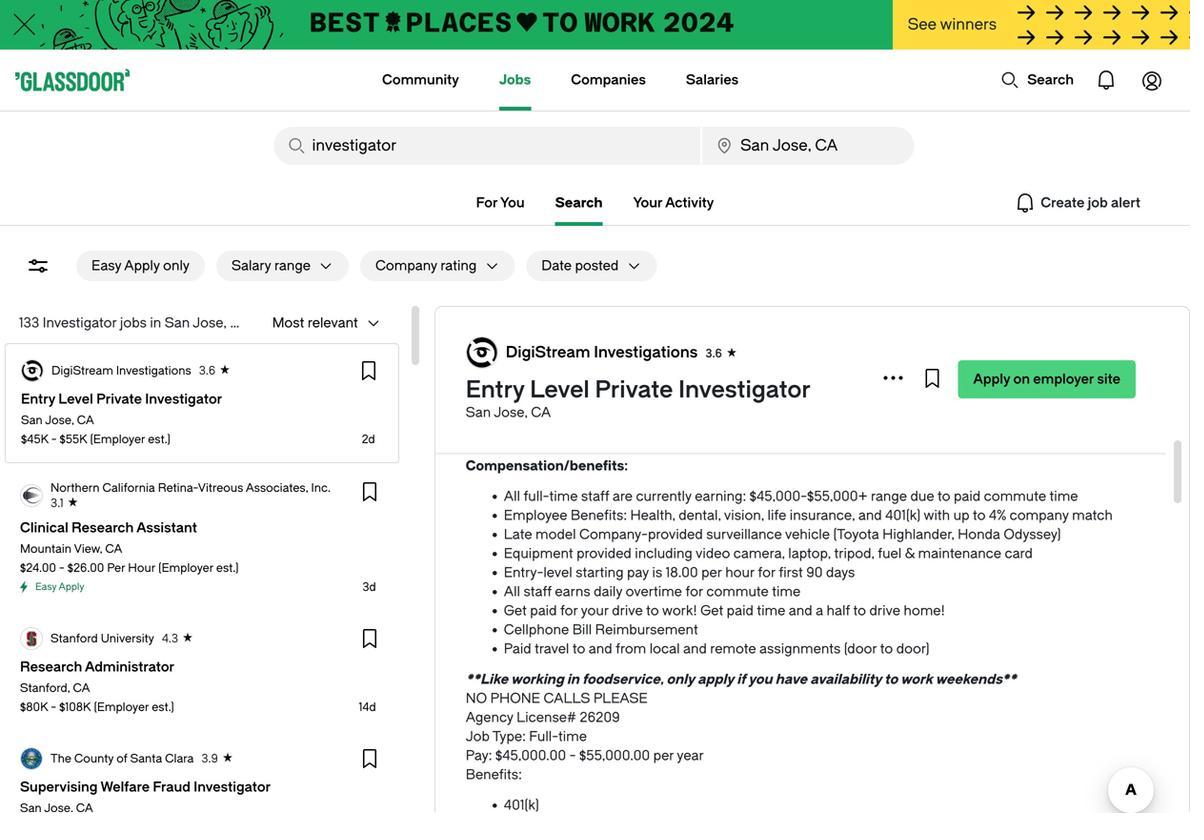 Task type: describe. For each thing, give the bounding box(es) containing it.
am
[[729, 370, 750, 386]]

- inside the stanford, ca $80k - $108k (employer est.)
[[51, 701, 56, 714]]

open filter menu image
[[27, 255, 50, 277]]

to right due
[[938, 489, 951, 504]]

weekends**
[[936, 672, 1017, 687]]

level
[[544, 565, 573, 581]]

view,
[[74, 542, 102, 556]]

only inside button
[[163, 258, 190, 274]]

university
[[101, 632, 154, 645]]

employee
[[504, 508, 568, 523]]

and up any
[[633, 332, 657, 348]]

investigations inside jobs list element
[[116, 364, 191, 377]]

1 ability from the top
[[504, 370, 543, 386]]

calls
[[544, 691, 590, 706]]

activity
[[665, 195, 714, 211]]

early
[[646, 370, 676, 386]]

jose, for investigator
[[193, 315, 227, 331]]

$45,000.00
[[496, 748, 566, 764]]

no
[[466, 691, 487, 706]]

1 horizontal spatial staff
[[581, 489, 610, 504]]

apply for easy apply
[[59, 581, 84, 592]]

apply
[[698, 672, 734, 687]]

1 vertical spatial staff
[[524, 584, 552, 600]]

(employer inside the stanford, ca $80k - $108k (employer est.)
[[94, 701, 149, 714]]

3.9
[[201, 752, 218, 765]]

3.6 for digistream investigations logo inside jobs list element
[[199, 364, 216, 377]]

hour
[[128, 561, 156, 575]]

easy apply
[[35, 581, 84, 592]]

travel inside willingness to travel and stay overnight on remote assignments (as needed) availability to work any day of the week, including weekends and holidays ability to start work as early as 5:00 am daily with occasional work into the evenings ability to pass dmv check & background check confident driving skills
[[595, 332, 630, 348]]

jobs list element
[[4, 342, 400, 813]]

1 drive from the left
[[612, 603, 643, 619]]

ca inside mountain view, ca $24.00 - $26.00 per hour (employer est.)
[[105, 542, 122, 556]]

**like working in foodservice, only apply if you have availability to work weekends** no phone calls please agency license# 26209 job type: full-time pay: $45,000.00 - $55,000.00 per year benefits:
[[466, 672, 1017, 783]]

most relevant
[[272, 315, 358, 331]]

for you
[[476, 195, 525, 211]]

clara
[[165, 752, 194, 765]]

$45k
[[21, 433, 48, 446]]

and up (toyota at the right bottom of the page
[[859, 508, 882, 523]]

**like
[[466, 672, 508, 687]]

match
[[1073, 508, 1113, 523]]

2 ability from the top
[[504, 389, 543, 405]]

1 horizontal spatial digistream
[[506, 344, 590, 361]]

if
[[737, 672, 746, 687]]

see winners link
[[893, 0, 1191, 51]]

hour
[[726, 565, 755, 581]]

company
[[376, 258, 437, 274]]

and right local at the bottom right of page
[[683, 641, 707, 657]]

3d
[[363, 581, 376, 594]]

san jose, ca $45k - $55k (employer est.)
[[21, 414, 170, 446]]

stanford,
[[20, 682, 70, 695]]

availability
[[810, 672, 882, 687]]

& inside "all full-time staff are currently earning: $45,000-$55,000+ range due to paid commute time employee benefits: health, dental, vision, life insurance, and 401(k) with up to 4% company match late model company-provided surveillance vehicle (toyota highlander, honda odyssey) equipment provided including video camera, laptop, tripod, fuel & maintenance card entry-level starting pay is 18.00 per hour for first 90 days all staff earns daily overtime for commute time get paid for your drive to work! get paid time and a half to drive home! cellphone bill reimbursement paid travel to and from local and remote assignments (door to door)"
[[905, 546, 915, 561]]

for you link
[[476, 192, 525, 214]]

all full-time staff are currently earning: $45,000-$55,000+ range due to paid commute time employee benefits: health, dental, vision, life insurance, and 401(k) with up to 4% company match late model company-provided surveillance vehicle (toyota highlander, honda odyssey) equipment provided including video camera, laptop, tripod, fuel & maintenance card entry-level starting pay is 18.00 per hour for first 90 days all staff earns daily overtime for commute time get paid for your drive to work! get paid time and a half to drive home! cellphone bill reimbursement paid travel to and from local and remote assignments (door to door)
[[504, 489, 1113, 657]]

community
[[382, 72, 459, 88]]

assignments inside willingness to travel and stay overnight on remote assignments (as needed) availability to work any day of the week, including weekends and holidays ability to start work as early as 5:00 am daily with occasional work into the evenings ability to pass dmv check & background check confident driving skills
[[821, 332, 902, 348]]

overnight
[[689, 332, 749, 348]]

company rating
[[376, 258, 477, 274]]

california
[[102, 481, 155, 495]]

site
[[1098, 371, 1121, 387]]

needed)
[[927, 332, 978, 348]]

travel inside "all full-time staff are currently earning: $45,000-$55,000+ range due to paid commute time employee benefits: health, dental, vision, life insurance, and 401(k) with up to 4% company match late model company-provided surveillance vehicle (toyota highlander, honda odyssey) equipment provided including video camera, laptop, tripod, fuel & maintenance card entry-level starting pay is 18.00 per hour for first 90 days all staff earns daily overtime for commute time get paid for your drive to work! get paid time and a half to drive home! cellphone bill reimbursement paid travel to and from local and remote assignments (door to door)"
[[535, 641, 569, 657]]

range inside dropdown button
[[274, 258, 311, 274]]

per inside **like working in foodservice, only apply if you have availability to work weekends** no phone calls please agency license# 26209 job type: full-time pay: $45,000.00 - $55,000.00 per year benefits:
[[654, 748, 674, 764]]

entry
[[466, 377, 525, 403]]

salaries
[[686, 72, 739, 88]]

none field search location
[[703, 127, 915, 165]]

3.6 for the right digistream investigations logo
[[706, 347, 722, 360]]

bill
[[573, 622, 592, 638]]

0 vertical spatial for
[[758, 565, 776, 581]]

benefits: inside **like working in foodservice, only apply if you have availability to work weekends** no phone calls please agency license# 26209 job type: full-time pay: $45,000.00 - $55,000.00 per year benefits:
[[466, 767, 522, 783]]

1 horizontal spatial paid
[[727, 603, 754, 619]]

0 vertical spatial the
[[691, 351, 711, 367]]

phone
[[491, 691, 541, 706]]

to right half
[[854, 603, 867, 619]]

and down bill
[[589, 641, 613, 657]]

daily inside willingness to travel and stay overnight on remote assignments (as needed) availability to work any day of the week, including weekends and holidays ability to start work as early as 5:00 am daily with occasional work into the evenings ability to pass dmv check & background check confident driving skills
[[753, 370, 782, 386]]

fuel
[[878, 546, 902, 561]]

2 drive from the left
[[870, 603, 901, 619]]

remote inside "all full-time staff are currently earning: $45,000-$55,000+ range due to paid commute time employee benefits: health, dental, vision, life insurance, and 401(k) with up to 4% company match late model company-provided surveillance vehicle (toyota highlander, honda odyssey) equipment provided including video camera, laptop, tripod, fuel & maintenance card entry-level starting pay is 18.00 per hour for first 90 days all staff earns daily overtime for commute time get paid for your drive to work! get paid time and a half to drive home! cellphone bill reimbursement paid travel to and from local and remote assignments (door to door)"
[[710, 641, 756, 657]]

1 vertical spatial for
[[686, 584, 703, 600]]

willingness to travel and stay overnight on remote assignments (as needed) availability to work any day of the week, including weekends and holidays ability to start work as early as 5:00 am daily with occasional work into the evenings ability to pass dmv check & background check confident driving skills
[[504, 332, 1029, 424]]

$55,000+
[[807, 489, 868, 504]]

inc.
[[311, 481, 331, 495]]

work left any
[[590, 351, 621, 367]]

$108k
[[59, 701, 91, 714]]

see winners
[[908, 16, 997, 33]]

ca inside the stanford, ca $80k - $108k (employer est.)
[[73, 682, 90, 695]]

see
[[908, 16, 937, 33]]

background
[[685, 389, 760, 405]]

to down bill
[[573, 641, 586, 657]]

vehicle
[[785, 527, 830, 542]]

rating
[[441, 258, 477, 274]]

- inside san jose, ca $45k - $55k (employer est.)
[[51, 433, 57, 446]]

easy for easy apply
[[35, 581, 57, 592]]

with inside willingness to travel and stay overnight on remote assignments (as needed) availability to work any day of the week, including weekends and holidays ability to start work as early as 5:00 am daily with occasional work into the evenings ability to pass dmv check & background check confident driving skills
[[785, 370, 811, 386]]

and down (as
[[889, 351, 914, 367]]

to right up
[[973, 508, 986, 523]]

5:00
[[698, 370, 726, 386]]

1 vertical spatial the
[[948, 370, 969, 386]]

date
[[542, 258, 572, 274]]

21
[[558, 294, 570, 310]]

card
[[1005, 546, 1033, 561]]

- inside **like working in foodservice, only apply if you have availability to work weekends** no phone calls please agency license# 26209 job type: full-time pay: $45,000.00 - $55,000.00 per year benefits:
[[570, 748, 576, 764]]

0 horizontal spatial in
[[150, 315, 161, 331]]

18.00
[[666, 565, 698, 581]]

must
[[504, 294, 536, 310]]

1 check from the left
[[630, 389, 668, 405]]

ca inside san jose, ca $45k - $55k (employer est.)
[[77, 414, 94, 427]]

due
[[911, 489, 935, 504]]

level
[[530, 377, 590, 403]]

stanford university logo image
[[21, 628, 42, 649]]

0 horizontal spatial paid
[[530, 603, 557, 619]]

0 vertical spatial provided
[[648, 527, 703, 542]]

must be 21 years or older
[[504, 294, 660, 310]]

year
[[677, 748, 704, 764]]

easy apply only button
[[76, 251, 205, 281]]

easy for easy apply only
[[92, 258, 121, 274]]

your
[[581, 603, 609, 619]]

to down must be 21 years or older
[[579, 332, 592, 348]]

from
[[616, 641, 647, 657]]

0 horizontal spatial investigator
[[43, 315, 117, 331]]

1 vertical spatial commute
[[707, 584, 769, 600]]

dental,
[[679, 508, 721, 523]]

entry level private investigator san jose, ca
[[466, 377, 811, 420]]

skills
[[616, 408, 647, 424]]

1 as from the left
[[628, 370, 643, 386]]

Search location field
[[703, 127, 915, 165]]

company
[[1010, 508, 1069, 523]]

employer
[[1034, 371, 1094, 387]]

to left start
[[546, 370, 559, 386]]

up
[[954, 508, 970, 523]]

is
[[652, 565, 663, 581]]

late
[[504, 527, 532, 542]]

northern california retina-vitreous associates, inc.
[[51, 481, 331, 495]]

time inside **like working in foodservice, only apply if you have availability to work weekends** no phone calls please agency license# 26209 job type: full-time pay: $45,000.00 - $55,000.00 per year benefits:
[[559, 729, 587, 744]]

mountain
[[20, 542, 72, 556]]

2 horizontal spatial apply
[[974, 371, 1011, 387]]

video
[[696, 546, 730, 561]]

to down overtime
[[646, 603, 659, 619]]

salary
[[232, 258, 271, 274]]

with inside "all full-time staff are currently earning: $45,000-$55,000+ range due to paid commute time employee benefits: health, dental, vision, life insurance, and 401(k) with up to 4% company match late model company-provided surveillance vehicle (toyota highlander, honda odyssey) equipment provided including video camera, laptop, tripod, fuel & maintenance card entry-level starting pay is 18.00 per hour for first 90 days all staff earns daily overtime for commute time get paid for your drive to work! get paid time and a half to drive home! cellphone bill reimbursement paid travel to and from local and remote assignments (door to door)"
[[924, 508, 951, 523]]

agency
[[466, 710, 514, 725]]

(door
[[844, 641, 877, 657]]

to inside **like working in foodservice, only apply if you have availability to work weekends** no phone calls please agency license# 26209 job type: full-time pay: $45,000.00 - $55,000.00 per year benefits:
[[885, 672, 898, 687]]



Task type: locate. For each thing, give the bounding box(es) containing it.
san inside san jose, ca $45k - $55k (employer est.)
[[21, 414, 43, 427]]

week,
[[714, 351, 751, 367]]

in up calls
[[567, 672, 579, 687]]

evenings
[[972, 370, 1029, 386]]

0 vertical spatial in
[[150, 315, 161, 331]]

first
[[779, 565, 803, 581]]

none field "search keyword"
[[274, 127, 701, 165]]

digistream investigations logo image up entry
[[467, 337, 497, 368]]

check right background
[[763, 389, 802, 405]]

Search keyword field
[[274, 127, 701, 165]]

and left a
[[789, 603, 813, 619]]

work down door)
[[901, 672, 933, 687]]

0 horizontal spatial apply
[[59, 581, 84, 592]]

easy up jobs
[[92, 258, 121, 274]]

2 all from the top
[[504, 584, 520, 600]]

1 vertical spatial assignments
[[760, 641, 841, 657]]

90
[[807, 565, 823, 581]]

0 horizontal spatial 3.6
[[199, 364, 216, 377]]

1 horizontal spatial including
[[754, 351, 816, 367]]

1 horizontal spatial check
[[763, 389, 802, 405]]

equipment
[[504, 546, 573, 561]]

1 vertical spatial (employer
[[158, 561, 213, 575]]

1 horizontal spatial with
[[924, 508, 951, 523]]

1 horizontal spatial only
[[667, 672, 695, 687]]

work inside **like working in foodservice, only apply if you have availability to work weekends** no phone calls please agency license# 26209 job type: full-time pay: $45,000.00 - $55,000.00 per year benefits:
[[901, 672, 933, 687]]

1 horizontal spatial of
[[675, 351, 688, 367]]

jobs link
[[499, 50, 531, 111]]

as left 5:00
[[680, 370, 694, 386]]

jose, right jobs
[[193, 315, 227, 331]]

lottie animation container image
[[1084, 57, 1130, 103], [1084, 57, 1130, 103], [1130, 57, 1175, 103], [1130, 57, 1175, 103]]

remote
[[772, 332, 818, 348], [710, 641, 756, 657]]

1 horizontal spatial the
[[948, 370, 969, 386]]

0 vertical spatial assignments
[[821, 332, 902, 348]]

0 horizontal spatial range
[[274, 258, 311, 274]]

133
[[19, 315, 39, 331]]

1 horizontal spatial investigations
[[594, 344, 698, 361]]

companies link
[[571, 50, 646, 111]]

search up date posted
[[555, 195, 603, 211]]

1 horizontal spatial investigator
[[679, 377, 811, 403]]

0 horizontal spatial search
[[555, 195, 603, 211]]

2 as from the left
[[680, 370, 694, 386]]

life
[[768, 508, 787, 523]]

ca down level
[[531, 405, 551, 420]]

est.) inside mountain view, ca $24.00 - $26.00 per hour (employer est.)
[[216, 561, 239, 575]]

to down door)
[[885, 672, 898, 687]]

jose, up $55k
[[45, 414, 74, 427]]

including inside willingness to travel and stay overnight on remote assignments (as needed) availability to work any day of the week, including weekends and holidays ability to start work as early as 5:00 am daily with occasional work into the evenings ability to pass dmv check & background check confident driving skills
[[754, 351, 816, 367]]

daily down the starting at the bottom
[[594, 584, 623, 600]]

per inside "all full-time staff are currently earning: $45,000-$55,000+ range due to paid commute time employee benefits: health, dental, vision, life insurance, and 401(k) with up to 4% company match late model company-provided surveillance vehicle (toyota highlander, honda odyssey) equipment provided including video camera, laptop, tripod, fuel & maintenance card entry-level starting pay is 18.00 per hour for first 90 days all staff earns daily overtime for commute time get paid for your drive to work! get paid time and a half to drive home! cellphone bill reimbursement paid travel to and from local and remote assignments (door to door)"
[[702, 565, 722, 581]]

jose, inside san jose, ca $45k - $55k (employer est.)
[[45, 414, 74, 427]]

posted
[[575, 258, 619, 274]]

staff left are
[[581, 489, 610, 504]]

benefits: inside "all full-time staff are currently earning: $45,000-$55,000+ range due to paid commute time employee benefits: health, dental, vision, life insurance, and 401(k) with up to 4% company match late model company-provided surveillance vehicle (toyota highlander, honda odyssey) equipment provided including video camera, laptop, tripod, fuel & maintenance card entry-level starting pay is 18.00 per hour for first 90 days all staff earns daily overtime for commute time get paid for your drive to work! get paid time and a half to drive home! cellphone bill reimbursement paid travel to and from local and remote assignments (door to door)"
[[571, 508, 627, 523]]

range inside "all full-time staff are currently earning: $45,000-$55,000+ range due to paid commute time employee benefits: health, dental, vision, life insurance, and 401(k) with up to 4% company match late model company-provided surveillance vehicle (toyota highlander, honda odyssey) equipment provided including video camera, laptop, tripod, fuel & maintenance card entry-level starting pay is 18.00 per hour for first 90 days all staff earns daily overtime for commute time get paid for your drive to work! get paid time and a half to drive home! cellphone bill reimbursement paid travel to and from local and remote assignments (door to door)"
[[871, 489, 908, 504]]

0 vertical spatial investigations
[[594, 344, 698, 361]]

or
[[610, 294, 624, 310]]

ability up confident
[[504, 389, 543, 405]]

digistream up san jose, ca $45k - $55k (employer est.)
[[51, 364, 113, 377]]

3.6 inside jobs list element
[[199, 364, 216, 377]]

your
[[633, 195, 663, 211]]

salaries link
[[686, 50, 739, 111]]

1 vertical spatial of
[[116, 752, 127, 765]]

entry-
[[504, 565, 544, 581]]

1 vertical spatial daily
[[594, 584, 623, 600]]

have
[[776, 672, 808, 687]]

san up $45k
[[21, 414, 43, 427]]

3.6 up 5:00
[[706, 347, 722, 360]]

paid
[[504, 641, 532, 657]]

0 vertical spatial range
[[274, 258, 311, 274]]

investigator down week,
[[679, 377, 811, 403]]

apply inside jobs list element
[[59, 581, 84, 592]]

digistream investigations down jobs
[[51, 364, 191, 377]]

provided
[[648, 527, 703, 542], [577, 546, 632, 561]]

travel up any
[[595, 332, 630, 348]]

2 vertical spatial est.)
[[152, 701, 174, 714]]

1 vertical spatial range
[[871, 489, 908, 504]]

surveillance
[[707, 527, 782, 542]]

work up dmv
[[594, 370, 625, 386]]

get up the cellphone
[[504, 603, 527, 619]]

1 vertical spatial travel
[[535, 641, 569, 657]]

apply on employer site
[[974, 371, 1121, 387]]

0 horizontal spatial provided
[[577, 546, 632, 561]]

- right $45k
[[51, 433, 57, 446]]

full-
[[529, 729, 559, 744]]

on left 'employer'
[[1014, 371, 1030, 387]]

1 horizontal spatial remote
[[772, 332, 818, 348]]

1 horizontal spatial &
[[905, 546, 915, 561]]

all down entry-
[[504, 584, 520, 600]]

to up start
[[574, 351, 587, 367]]

relevant
[[308, 315, 358, 331]]

26209
[[580, 710, 620, 725]]

older
[[627, 294, 660, 310]]

(as
[[906, 332, 924, 348]]

1 vertical spatial only
[[667, 672, 695, 687]]

0 horizontal spatial remote
[[710, 641, 756, 657]]

benefits: up company-
[[571, 508, 627, 523]]

0 horizontal spatial benefits:
[[466, 767, 522, 783]]

1 horizontal spatial search
[[1028, 72, 1074, 88]]

1 horizontal spatial san
[[165, 315, 190, 331]]

search down the see winners link
[[1028, 72, 1074, 88]]

on
[[752, 332, 768, 348], [1014, 371, 1030, 387]]

1 vertical spatial apply
[[974, 371, 1011, 387]]

apply down needed)
[[974, 371, 1011, 387]]

est.) inside san jose, ca $45k - $55k (employer est.)
[[148, 433, 170, 446]]

for down camera, at bottom
[[758, 565, 776, 581]]

digistream investigations up start
[[506, 344, 698, 361]]

confident
[[504, 408, 567, 424]]

occasional
[[814, 370, 883, 386]]

easy inside easy apply only button
[[92, 258, 121, 274]]

including inside "all full-time staff are currently earning: $45,000-$55,000+ range due to paid commute time employee benefits: health, dental, vision, life insurance, and 401(k) with up to 4% company match late model company-provided surveillance vehicle (toyota highlander, honda odyssey) equipment provided including video camera, laptop, tripod, fuel & maintenance card entry-level starting pay is 18.00 per hour for first 90 days all staff earns daily overtime for commute time get paid for your drive to work! get paid time and a half to drive home! cellphone bill reimbursement paid travel to and from local and remote assignments (door to door)"
[[635, 546, 693, 561]]

1 vertical spatial benefits:
[[466, 767, 522, 783]]

apply for easy apply only
[[124, 258, 160, 274]]

1 vertical spatial ability
[[504, 389, 543, 405]]

provided up the starting at the bottom
[[577, 546, 632, 561]]

northern
[[51, 481, 100, 495]]

0 vertical spatial including
[[754, 351, 816, 367]]

digistream up start
[[506, 344, 590, 361]]

range right the salary
[[274, 258, 311, 274]]

&
[[672, 389, 681, 405], [905, 546, 915, 561]]

full-
[[524, 489, 550, 504]]

overtime
[[626, 584, 682, 600]]

years
[[573, 294, 607, 310]]

jose, down entry
[[494, 405, 528, 420]]

job
[[466, 729, 490, 744]]

digistream investigations logo image
[[467, 337, 497, 368], [22, 360, 43, 381]]

& inside willingness to travel and stay overnight on remote assignments (as needed) availability to work any day of the week, including weekends and holidays ability to start work as early as 5:00 am daily with occasional work into the evenings ability to pass dmv check & background check confident driving skills
[[672, 389, 681, 405]]

1 none field from the left
[[274, 127, 701, 165]]

0 vertical spatial daily
[[753, 370, 782, 386]]

0 vertical spatial est.)
[[148, 433, 170, 446]]

0 horizontal spatial only
[[163, 258, 190, 274]]

the up 5:00
[[691, 351, 711, 367]]

the county of santa clara
[[51, 752, 194, 765]]

including right week,
[[754, 351, 816, 367]]

as
[[628, 370, 643, 386], [680, 370, 694, 386]]

1 horizontal spatial none field
[[703, 127, 915, 165]]

you
[[748, 672, 773, 687]]

paid down hour
[[727, 603, 754, 619]]

digistream investigations
[[506, 344, 698, 361], [51, 364, 191, 377]]

on right overnight
[[752, 332, 768, 348]]

stanford university
[[51, 632, 154, 645]]

1 horizontal spatial as
[[680, 370, 694, 386]]

for
[[476, 195, 498, 211]]

2 check from the left
[[763, 389, 802, 405]]

0 vertical spatial benefits:
[[571, 508, 627, 523]]

0 horizontal spatial drive
[[612, 603, 643, 619]]

2d
[[362, 433, 375, 446]]

remote up the occasional
[[772, 332, 818, 348]]

jose, inside the entry level private investigator san jose, ca
[[494, 405, 528, 420]]

travel down the cellphone
[[535, 641, 569, 657]]

1 horizontal spatial daily
[[753, 370, 782, 386]]

home!
[[904, 603, 945, 619]]

san inside the entry level private investigator san jose, ca
[[466, 405, 491, 420]]

search button
[[992, 61, 1084, 99]]

$55,000.00
[[579, 748, 650, 764]]

of
[[675, 351, 688, 367], [116, 752, 127, 765]]

commute up 4%
[[984, 489, 1047, 504]]

of inside jobs list element
[[116, 752, 127, 765]]

santa
[[130, 752, 162, 765]]

investigations down the 133 investigator jobs in san jose, ca
[[116, 364, 191, 377]]

1 vertical spatial digistream
[[51, 364, 113, 377]]

digistream investigations logo image inside jobs list element
[[22, 360, 43, 381]]

the county of santa clara logo image
[[21, 748, 42, 769]]

0 vertical spatial digistream
[[506, 344, 590, 361]]

daily inside "all full-time staff are currently earning: $45,000-$55,000+ range due to paid commute time employee benefits: health, dental, vision, life insurance, and 401(k) with up to 4% company match late model company-provided surveillance vehicle (toyota highlander, honda odyssey) equipment provided including video camera, laptop, tripod, fuel & maintenance card entry-level starting pay is 18.00 per hour for first 90 days all staff earns daily overtime for commute time get paid for your drive to work! get paid time and a half to drive home! cellphone bill reimbursement paid travel to and from local and remote assignments (door to door)"
[[594, 584, 623, 600]]

assignments up weekends
[[821, 332, 902, 348]]

est.) up retina-
[[148, 433, 170, 446]]

assignments
[[821, 332, 902, 348], [760, 641, 841, 657]]

1 all from the top
[[504, 489, 520, 504]]

1 horizontal spatial travel
[[595, 332, 630, 348]]

the down holidays
[[948, 370, 969, 386]]

1 horizontal spatial benefits:
[[571, 508, 627, 523]]

0 horizontal spatial easy
[[35, 581, 57, 592]]

3.6
[[706, 347, 722, 360], [199, 364, 216, 377]]

digistream inside jobs list element
[[51, 364, 113, 377]]

with left the occasional
[[785, 370, 811, 386]]

jose, for level
[[494, 405, 528, 420]]

0 horizontal spatial staff
[[524, 584, 552, 600]]

0 vertical spatial travel
[[595, 332, 630, 348]]

$80k
[[20, 701, 48, 714]]

4%
[[989, 508, 1007, 523]]

1 horizontal spatial provided
[[648, 527, 703, 542]]

paid up the cellphone
[[530, 603, 557, 619]]

0 vertical spatial of
[[675, 351, 688, 367]]

(employer inside san jose, ca $45k - $55k (employer est.)
[[90, 433, 145, 446]]

0 horizontal spatial for
[[560, 603, 578, 619]]

1 horizontal spatial easy
[[92, 258, 121, 274]]

door)
[[897, 641, 930, 657]]

investigator inside the entry level private investigator san jose, ca
[[679, 377, 811, 403]]

for down earns
[[560, 603, 578, 619]]

ca left most
[[230, 315, 250, 331]]

to right (door
[[881, 641, 893, 657]]

0 horizontal spatial with
[[785, 370, 811, 386]]

availability
[[504, 351, 571, 367]]

benefits: down pay:
[[466, 767, 522, 783]]

only up the 133 investigator jobs in san jose, ca
[[163, 258, 190, 274]]

work left into
[[886, 370, 917, 386]]

of left santa
[[116, 752, 127, 765]]

0 vertical spatial easy
[[92, 258, 121, 274]]

1 horizontal spatial commute
[[984, 489, 1047, 504]]

for down the "18.00"
[[686, 584, 703, 600]]

ca up $108k
[[73, 682, 90, 695]]

investigations up early
[[594, 344, 698, 361]]

apply on employer site button
[[958, 360, 1136, 398]]

check down early
[[630, 389, 668, 405]]

digistream investigations logo image down 133
[[22, 360, 43, 381]]

drive left the home!
[[870, 603, 901, 619]]

insurance,
[[790, 508, 855, 523]]

1 horizontal spatial jose,
[[193, 315, 227, 331]]

of inside willingness to travel and stay overnight on remote assignments (as needed) availability to work any day of the week, including weekends and holidays ability to start work as early as 5:00 am daily with occasional work into the evenings ability to pass dmv check & background check confident driving skills
[[675, 351, 688, 367]]

est.) inside the stanford, ca $80k - $108k (employer est.)
[[152, 701, 174, 714]]

assignments inside "all full-time staff are currently earning: $45,000-$55,000+ range due to paid commute time employee benefits: health, dental, vision, life insurance, and 401(k) with up to 4% company match late model company-provided surveillance vehicle (toyota highlander, honda odyssey) equipment provided including video camera, laptop, tripod, fuel & maintenance card entry-level starting pay is 18.00 per hour for first 90 days all staff earns daily overtime for commute time get paid for your drive to work! get paid time and a half to drive home! cellphone bill reimbursement paid travel to and from local and remote assignments (door to door)"
[[760, 641, 841, 657]]

remote inside willingness to travel and stay overnight on remote assignments (as needed) availability to work any day of the week, including weekends and holidays ability to start work as early as 5:00 am daily with occasional work into the evenings ability to pass dmv check & background check confident driving skills
[[772, 332, 818, 348]]

0 horizontal spatial jose,
[[45, 414, 74, 427]]

apply up the 133 investigator jobs in san jose, ca
[[124, 258, 160, 274]]

2 horizontal spatial san
[[466, 405, 491, 420]]

0 horizontal spatial commute
[[707, 584, 769, 600]]

pay:
[[466, 748, 492, 764]]

0 vertical spatial only
[[163, 258, 190, 274]]

1 get from the left
[[504, 603, 527, 619]]

stay
[[660, 332, 686, 348]]

with down due
[[924, 508, 951, 523]]

2 vertical spatial (employer
[[94, 701, 149, 714]]

check
[[630, 389, 668, 405], [763, 389, 802, 405]]

date posted button
[[526, 251, 619, 281]]

1 vertical spatial provided
[[577, 546, 632, 561]]

1 horizontal spatial for
[[686, 584, 703, 600]]

1 vertical spatial search
[[555, 195, 603, 211]]

provided down health,
[[648, 527, 703, 542]]

san for investigator
[[165, 315, 190, 331]]

investigations
[[594, 344, 698, 361], [116, 364, 191, 377]]

only inside **like working in foodservice, only apply if you have availability to work weekends** no phone calls please agency license# 26209 job type: full-time pay: $45,000.00 - $55,000.00 per year benefits:
[[667, 672, 695, 687]]

(employer right $55k
[[90, 433, 145, 446]]

weekends
[[819, 351, 886, 367]]

salary range button
[[216, 251, 311, 281]]

est.) down vitreous
[[216, 561, 239, 575]]

easy inside jobs list element
[[35, 581, 57, 592]]

a
[[816, 603, 824, 619]]

on inside willingness to travel and stay overnight on remote assignments (as needed) availability to work any day of the week, including weekends and holidays ability to start work as early as 5:00 am daily with occasional work into the evenings ability to pass dmv check & background check confident driving skills
[[752, 332, 768, 348]]

to left pass
[[546, 389, 559, 405]]

(employer right hour
[[158, 561, 213, 575]]

as down any
[[628, 370, 643, 386]]

only
[[163, 258, 190, 274], [667, 672, 695, 687]]

san
[[165, 315, 190, 331], [466, 405, 491, 420], [21, 414, 43, 427]]

license#
[[517, 710, 577, 725]]

apply
[[124, 258, 160, 274], [974, 371, 1011, 387], [59, 581, 84, 592]]

14d
[[359, 701, 376, 714]]

0 horizontal spatial get
[[504, 603, 527, 619]]

and
[[633, 332, 657, 348], [889, 351, 914, 367], [859, 508, 882, 523], [789, 603, 813, 619], [589, 641, 613, 657], [683, 641, 707, 657]]

drive up reimbursement
[[612, 603, 643, 619]]

- up easy apply
[[59, 561, 65, 575]]

2 vertical spatial apply
[[59, 581, 84, 592]]

ca inside the entry level private investigator san jose, ca
[[531, 405, 551, 420]]

daily right the am on the right
[[753, 370, 782, 386]]

stanford
[[51, 632, 98, 645]]

per left year
[[654, 748, 674, 764]]

including up 'is'
[[635, 546, 693, 561]]

1 horizontal spatial apply
[[124, 258, 160, 274]]

None field
[[274, 127, 701, 165], [703, 127, 915, 165]]

- inside mountain view, ca $24.00 - $26.00 per hour (employer est.)
[[59, 561, 65, 575]]

1 vertical spatial in
[[567, 672, 579, 687]]

holidays
[[917, 351, 972, 367]]

1 horizontal spatial get
[[701, 603, 724, 619]]

1 vertical spatial easy
[[35, 581, 57, 592]]

0 horizontal spatial including
[[635, 546, 693, 561]]

northern california retina-vitreous associates, inc. logo image
[[21, 485, 42, 506]]

ability down availability
[[504, 370, 543, 386]]

(employer inside mountain view, ca $24.00 - $26.00 per hour (employer est.)
[[158, 561, 213, 575]]

driving
[[571, 408, 613, 424]]

commute
[[984, 489, 1047, 504], [707, 584, 769, 600]]

& right fuel
[[905, 546, 915, 561]]

0 vertical spatial ability
[[504, 370, 543, 386]]

tripod,
[[835, 546, 875, 561]]

0 vertical spatial all
[[504, 489, 520, 504]]

1 vertical spatial digistream investigations
[[51, 364, 191, 377]]

of right day
[[675, 351, 688, 367]]

$55k
[[60, 433, 87, 446]]

any
[[624, 351, 646, 367]]

1 vertical spatial investigator
[[679, 377, 811, 403]]

earns
[[555, 584, 591, 600]]

currently
[[636, 489, 692, 504]]

in inside **like working in foodservice, only apply if you have availability to work weekends** no phone calls please agency license# 26209 job type: full-time pay: $45,000.00 - $55,000.00 per year benefits:
[[567, 672, 579, 687]]

0 vertical spatial search
[[1028, 72, 1074, 88]]

3.6 down the 133 investigator jobs in san jose, ca
[[199, 364, 216, 377]]

2 horizontal spatial paid
[[954, 489, 981, 504]]

1 horizontal spatial digistream investigations
[[506, 344, 698, 361]]

0 vertical spatial (employer
[[90, 433, 145, 446]]

2 get from the left
[[701, 603, 724, 619]]

- right $80k
[[51, 701, 56, 714]]

1 vertical spatial remote
[[710, 641, 756, 657]]

1 horizontal spatial digistream investigations logo image
[[467, 337, 497, 368]]

1 vertical spatial on
[[1014, 371, 1030, 387]]

san down entry
[[466, 405, 491, 420]]

staff down entry-
[[524, 584, 552, 600]]

easy down $24.00
[[35, 581, 57, 592]]

1 vertical spatial 3.6
[[199, 364, 216, 377]]

on inside button
[[1014, 371, 1030, 387]]

0 horizontal spatial of
[[116, 752, 127, 765]]

1 vertical spatial all
[[504, 584, 520, 600]]

your activity link
[[633, 192, 714, 214]]

search inside button
[[1028, 72, 1074, 88]]

lottie animation container image
[[306, 50, 383, 109], [306, 50, 383, 109], [1001, 71, 1020, 90], [1001, 71, 1020, 90]]

the
[[51, 752, 71, 765]]

dmv
[[595, 389, 626, 405]]

assignments up have
[[760, 641, 841, 657]]

days
[[826, 565, 855, 581]]

remote up if on the right bottom of page
[[710, 641, 756, 657]]

0 vertical spatial digistream investigations
[[506, 344, 698, 361]]

401(k)
[[886, 508, 921, 523]]

2 vertical spatial for
[[560, 603, 578, 619]]

0 horizontal spatial san
[[21, 414, 43, 427]]

1 vertical spatial investigations
[[116, 364, 191, 377]]

san for level
[[466, 405, 491, 420]]

apply down $26.00
[[59, 581, 84, 592]]

range up 401(k)
[[871, 489, 908, 504]]

company-
[[580, 527, 648, 542]]

digistream investigations inside jobs list element
[[51, 364, 191, 377]]

0 vertical spatial on
[[752, 332, 768, 348]]

commute down hour
[[707, 584, 769, 600]]

2 none field from the left
[[703, 127, 915, 165]]

all left full-
[[504, 489, 520, 504]]

easy apply only
[[92, 258, 190, 274]]

(employer right $108k
[[94, 701, 149, 714]]

& down early
[[672, 389, 681, 405]]

only down local at the bottom right of page
[[667, 672, 695, 687]]



Task type: vqa. For each thing, say whether or not it's contained in the screenshot.
Automation in the Automation Controls Engineer Paramount, CA
no



